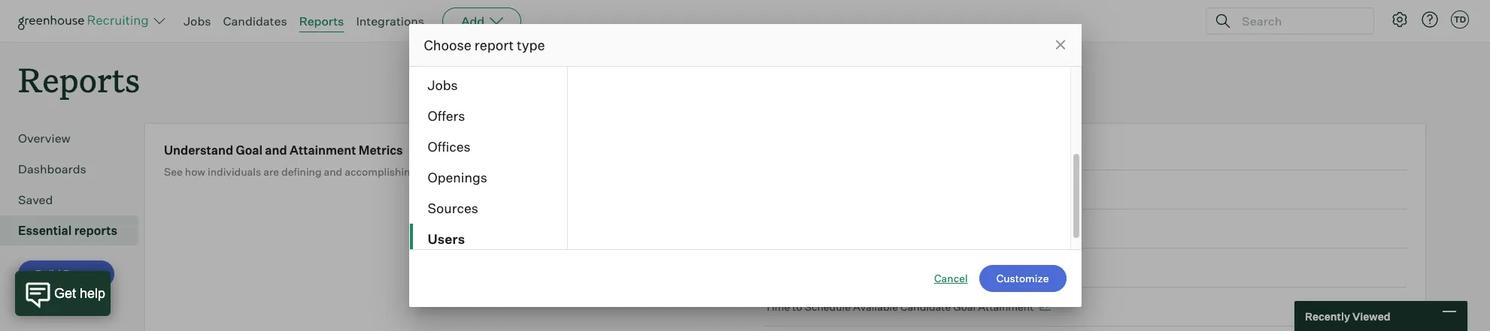 Task type: describe. For each thing, give the bounding box(es) containing it.
icon chart image for time to review applications goal attainment
[[993, 265, 1004, 272]]

build report button
[[18, 261, 114, 288]]

1 horizontal spatial reports
[[299, 14, 344, 29]]

time to review applications goal attainment
[[765, 262, 987, 275]]

attainment inside understand goal and attainment metrics see how individuals are defining and accomplishing goals for their own personal and team development
[[290, 143, 356, 158]]

essential reports
[[18, 224, 117, 239]]

choose report type dialog
[[409, 0, 1081, 308]]

td button
[[1451, 11, 1469, 29]]

openings
[[428, 169, 487, 186]]

2 horizontal spatial and
[[557, 166, 575, 178]]

are
[[263, 166, 279, 178]]

essential reports link
[[18, 222, 132, 240]]

customize button
[[979, 266, 1066, 293]]

goal inside understand goal and attainment metrics see how individuals are defining and accomplishing goals for their own personal and team development
[[236, 143, 263, 158]]

integrations
[[356, 14, 424, 29]]

metrics
[[359, 143, 403, 158]]

Search text field
[[1238, 10, 1360, 32]]

to for schedule
[[792, 301, 802, 314]]

see
[[164, 166, 183, 178]]

team
[[578, 166, 603, 178]]

recently viewed
[[1305, 310, 1391, 323]]

available
[[853, 301, 898, 314]]

overview
[[18, 131, 71, 146]]

viewed
[[1352, 310, 1391, 323]]

how
[[185, 166, 205, 178]]

1 vertical spatial attainment
[[931, 262, 987, 275]]

personal
[[512, 166, 554, 178]]

candidates
[[223, 14, 287, 29]]

dashboards link
[[18, 160, 132, 178]]

understand
[[164, 143, 233, 158]]

greenhouse recruiting image
[[18, 12, 153, 30]]

recently
[[1305, 310, 1350, 323]]

configure image
[[1391, 11, 1409, 29]]

offices
[[428, 138, 471, 155]]

add button
[[442, 8, 521, 35]]

choose
[[424, 37, 472, 53]]

goals
[[419, 166, 446, 178]]

report
[[474, 37, 514, 53]]

customize
[[996, 272, 1049, 285]]

2 vertical spatial attainment
[[978, 301, 1034, 314]]

add
[[461, 14, 485, 29]]

saved link
[[18, 191, 132, 209]]

understand goal and attainment metrics see how individuals are defining and accomplishing goals for their own personal and team development
[[164, 143, 669, 178]]

essential
[[18, 224, 72, 239]]



Task type: locate. For each thing, give the bounding box(es) containing it.
2 time from the top
[[765, 301, 790, 314]]

jobs
[[184, 14, 211, 29], [428, 77, 458, 93]]

1 horizontal spatial and
[[324, 166, 342, 178]]

1 vertical spatial time
[[765, 301, 790, 314]]

departments
[[428, 46, 510, 62]]

cancel
[[934, 272, 968, 285]]

jobs inside choose report type "dialog"
[[428, 77, 458, 93]]

time to schedule available candidate goal attainment
[[765, 301, 1034, 314]]

0 vertical spatial jobs
[[184, 14, 211, 29]]

goal up individuals
[[236, 143, 263, 158]]

0 horizontal spatial icon chart image
[[993, 265, 1004, 272]]

1 vertical spatial goal
[[907, 262, 929, 275]]

td
[[1454, 14, 1466, 25]]

jobs link
[[184, 14, 211, 29]]

reports
[[299, 14, 344, 29], [18, 57, 140, 102]]

attainment down the customize button
[[978, 301, 1034, 314]]

1 vertical spatial to
[[792, 301, 802, 314]]

0 vertical spatial time
[[765, 262, 790, 275]]

type
[[517, 37, 545, 53]]

1 horizontal spatial jobs
[[428, 77, 458, 93]]

attainment up candidate
[[931, 262, 987, 275]]

build
[[35, 268, 61, 281]]

candidate
[[900, 301, 951, 314]]

goal
[[236, 143, 263, 158], [907, 262, 929, 275], [953, 301, 976, 314]]

build report
[[35, 268, 97, 281]]

time for time to schedule available candidate goal attainment
[[765, 301, 790, 314]]

reports link
[[299, 14, 344, 29]]

1 vertical spatial jobs
[[428, 77, 458, 93]]

users
[[428, 231, 465, 247]]

0 horizontal spatial and
[[265, 143, 287, 158]]

cancel link
[[934, 272, 968, 287]]

time
[[765, 262, 790, 275], [765, 301, 790, 314]]

attainment
[[290, 143, 356, 158], [931, 262, 987, 275], [978, 301, 1034, 314]]

to left schedule
[[792, 301, 802, 314]]

0 vertical spatial attainment
[[290, 143, 356, 158]]

individuals
[[208, 166, 261, 178]]

to for review
[[792, 262, 802, 275]]

report
[[63, 268, 97, 281]]

attainment up "defining"
[[290, 143, 356, 158]]

0 horizontal spatial reports
[[18, 57, 140, 102]]

defining
[[281, 166, 322, 178]]

sources
[[428, 200, 478, 217]]

review
[[805, 262, 840, 275]]

2 vertical spatial goal
[[953, 301, 976, 314]]

icon chart image right cancel
[[993, 265, 1004, 272]]

0 horizontal spatial jobs
[[184, 14, 211, 29]]

and left team
[[557, 166, 575, 178]]

0 horizontal spatial goal
[[236, 143, 263, 158]]

candidates link
[[223, 14, 287, 29]]

1 vertical spatial icon chart image
[[1040, 304, 1051, 312]]

1 horizontal spatial goal
[[907, 262, 929, 275]]

icon chart image down the customize button
[[1040, 304, 1051, 312]]

0 vertical spatial reports
[[299, 14, 344, 29]]

1 time from the top
[[765, 262, 790, 275]]

0 vertical spatial icon chart image
[[993, 265, 1004, 272]]

choose report type
[[424, 37, 545, 53]]

goal down cancel link
[[953, 301, 976, 314]]

own
[[489, 166, 509, 178]]

2 to from the top
[[792, 301, 802, 314]]

time for time to review applications goal attainment
[[765, 262, 790, 275]]

0 vertical spatial goal
[[236, 143, 263, 158]]

offers
[[428, 108, 465, 124]]

icon chart image
[[993, 265, 1004, 272], [1040, 304, 1051, 312]]

time left schedule
[[765, 301, 790, 314]]

to
[[792, 262, 802, 275], [792, 301, 802, 314]]

time left "review"
[[765, 262, 790, 275]]

icon chart image for time to schedule available candidate goal attainment
[[1040, 304, 1051, 312]]

dashboards
[[18, 162, 86, 177]]

overview link
[[18, 130, 132, 148]]

applications
[[842, 262, 904, 275]]

to left "review"
[[792, 262, 802, 275]]

2 horizontal spatial goal
[[953, 301, 976, 314]]

1 vertical spatial reports
[[18, 57, 140, 102]]

1 horizontal spatial icon chart image
[[1040, 304, 1051, 312]]

jobs left "candidates"
[[184, 14, 211, 29]]

1 to from the top
[[792, 262, 802, 275]]

accomplishing
[[345, 166, 417, 178]]

and right "defining"
[[324, 166, 342, 178]]

for
[[448, 166, 461, 178]]

schedule
[[805, 301, 851, 314]]

their
[[464, 166, 487, 178]]

0 vertical spatial to
[[792, 262, 802, 275]]

and
[[265, 143, 287, 158], [324, 166, 342, 178], [557, 166, 575, 178]]

saved
[[18, 193, 53, 208]]

reports
[[74, 224, 117, 239]]

reports down greenhouse recruiting image
[[18, 57, 140, 102]]

td button
[[1448, 8, 1472, 32]]

and up are
[[265, 143, 287, 158]]

jobs up offers
[[428, 77, 458, 93]]

integrations link
[[356, 14, 424, 29]]

development
[[605, 166, 669, 178]]

goal left cancel
[[907, 262, 929, 275]]

reports right candidates link
[[299, 14, 344, 29]]



Task type: vqa. For each thing, say whether or not it's contained in the screenshot.
Attainment
yes



